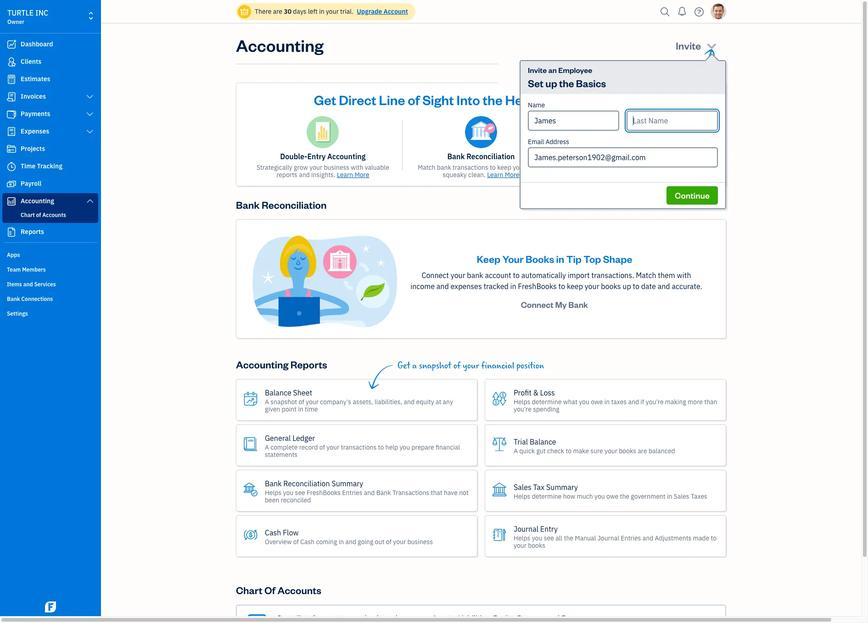 Task type: locate. For each thing, give the bounding box(es) containing it.
reconciliation up "match bank transactions to keep your books squeaky clean."
[[467, 152, 515, 161]]

invite left chevrondown image
[[676, 39, 701, 52]]

time tracking
[[21, 162, 62, 170]]

1 vertical spatial financial
[[436, 443, 460, 452]]

clean.
[[468, 171, 486, 179]]

1 horizontal spatial up
[[623, 282, 631, 291]]

you right the been
[[283, 489, 293, 497]]

connect your bank account to begin matching your bank transactions image
[[251, 235, 398, 328]]

1 horizontal spatial cash
[[300, 538, 315, 546]]

given
[[265, 405, 280, 413]]

in
[[319, 7, 324, 16], [690, 163, 696, 172], [556, 253, 564, 265], [510, 282, 516, 291], [604, 398, 610, 406], [298, 405, 303, 413], [667, 492, 672, 501], [339, 538, 344, 546]]

1 horizontal spatial snapshot
[[419, 361, 451, 371]]

of inside general ledger a complete record of your transactions to help you prepare financial statements
[[319, 443, 325, 452]]

turtle
[[7, 8, 34, 17]]

if
[[641, 398, 644, 406]]

1 horizontal spatial learn
[[487, 171, 503, 179]]

that
[[431, 489, 442, 497]]

1 learn from the left
[[337, 171, 353, 179]]

1 horizontal spatial are
[[638, 447, 647, 455]]

1 horizontal spatial match
[[636, 271, 656, 280]]

the down employee
[[559, 77, 574, 90]]

connect for my
[[521, 299, 554, 310]]

in right tracked
[[510, 282, 516, 291]]

1 vertical spatial owe
[[606, 492, 618, 501]]

to right clean.
[[490, 163, 496, 172]]

2 horizontal spatial with
[[677, 271, 691, 280]]

business right out
[[407, 538, 433, 546]]

invite inside dropdown button
[[676, 39, 701, 52]]

chart up edit
[[643, 152, 662, 161]]

connect up the income
[[422, 271, 449, 280]]

reports
[[21, 228, 44, 236], [291, 358, 327, 371]]

0 vertical spatial owe
[[591, 398, 603, 406]]

1 horizontal spatial invite
[[676, 39, 701, 52]]

in inside "balance sheet a snapshot of your company's assets, liabilities, and equity at any given point in time"
[[298, 405, 303, 413]]

books left all
[[528, 542, 545, 550]]

0 vertical spatial see
[[295, 489, 305, 497]]

up inside invite an employee set up the basics
[[545, 77, 557, 90]]

helps down profit
[[514, 398, 530, 406]]

1 horizontal spatial with
[[628, 171, 640, 179]]

invite an employee set up the basics
[[528, 65, 606, 90]]

accounts down accounting link
[[42, 212, 66, 219]]

are inside trial balance a quick gut check to make sure your books are balanced
[[638, 447, 647, 455]]

1 vertical spatial bank
[[467, 271, 483, 280]]

health
[[505, 91, 546, 108]]

balance up given
[[265, 388, 291, 397]]

project image
[[6, 145, 17, 154]]

bank down items
[[7, 296, 20, 303]]

match bank transactions to keep your books squeaky clean.
[[418, 163, 545, 179]]

1 horizontal spatial get
[[398, 361, 410, 371]]

2 vertical spatial chevron large down image
[[86, 128, 94, 135]]

0 vertical spatial financial
[[481, 361, 514, 371]]

notifications image
[[675, 2, 690, 21]]

3 chevron large down image from the top
[[86, 128, 94, 135]]

1 vertical spatial freshbooks
[[307, 489, 341, 497]]

transactions down bank reconciliation image
[[453, 163, 488, 172]]

owe right much
[[606, 492, 618, 501]]

connect inside connect your bank account to automatically import transactions. match them with income and expenses tracked in freshbooks to keep your books up to date and accurate.
[[422, 271, 449, 280]]

0 horizontal spatial you're
[[514, 405, 532, 413]]

Last Name text field
[[627, 111, 718, 131]]

grow
[[294, 163, 308, 172]]

your inside general ledger a complete record of your transactions to help you prepare financial statements
[[327, 443, 339, 452]]

the inside journal entries and chart of accounts create journal entries and edit accounts in the chart of accounts with
[[697, 163, 707, 172]]

1 horizontal spatial sales
[[674, 492, 689, 501]]

entry up 'strategically grow your business with valuable reports and insights.'
[[307, 152, 326, 161]]

invoices
[[21, 92, 46, 101]]

them
[[658, 271, 675, 280]]

0 horizontal spatial learn more
[[337, 171, 369, 179]]

bank connections
[[7, 296, 53, 303]]

your
[[563, 91, 591, 108], [502, 253, 524, 265]]

0 vertical spatial invite
[[676, 39, 701, 52]]

in inside sales tax summary helps determine how much you owe the government in sales taxes
[[667, 492, 672, 501]]

continue
[[675, 190, 710, 201]]

complete
[[270, 443, 298, 452]]

accounts up accounts
[[672, 152, 704, 161]]

dashboard image
[[6, 40, 17, 49]]

a inside "balance sheet a snapshot of your company's assets, liabilities, and equity at any given point in time"
[[265, 398, 269, 406]]

reports up sheet
[[291, 358, 327, 371]]

date
[[641, 282, 656, 291]]

reconciliation inside bank reconciliation summary helps you see freshbooks entries and bank transactions that have not been reconciled
[[283, 479, 330, 488]]

a for general ledger
[[265, 443, 269, 452]]

snapshot right a
[[419, 361, 451, 371]]

and right reports
[[299, 171, 310, 179]]

business down the double-entry accounting
[[324, 163, 349, 172]]

1 vertical spatial business
[[407, 538, 433, 546]]

the inside journal entry helps you see all the manual journal entries and adjustments made to your books
[[564, 534, 573, 542]]

get left the direct
[[314, 91, 336, 108]]

transactions.
[[591, 271, 634, 280]]

items
[[7, 281, 22, 288]]

1 vertical spatial transactions
[[341, 443, 377, 452]]

2 more from the left
[[505, 171, 519, 179]]

see left all
[[544, 534, 554, 542]]

chevron large down image inside invoices link
[[86, 93, 94, 101]]

1 vertical spatial connect
[[521, 299, 554, 310]]

invite inside invite an employee set up the basics
[[528, 65, 547, 75]]

of right a
[[453, 361, 461, 371]]

1 vertical spatial match
[[636, 271, 656, 280]]

a inside trial balance a quick gut check to make sure your books are balanced
[[514, 447, 518, 455]]

a for balance sheet
[[265, 398, 269, 406]]

summary for bank reconciliation summary
[[332, 479, 363, 488]]

0 horizontal spatial reports
[[21, 228, 44, 236]]

crown image
[[240, 7, 249, 16]]

0 vertical spatial sales
[[514, 483, 531, 492]]

bank up squeaky
[[447, 152, 465, 161]]

bank reconciliation up "match bank transactions to keep your books squeaky clean."
[[447, 152, 515, 161]]

the
[[559, 77, 574, 90], [483, 91, 503, 108], [697, 163, 707, 172], [620, 492, 629, 501], [564, 534, 573, 542]]

snapshot
[[419, 361, 451, 371], [271, 398, 297, 406]]

balance up gut
[[530, 437, 556, 446]]

expenses
[[21, 127, 49, 135]]

my
[[555, 299, 567, 310]]

2 determine from the top
[[532, 492, 562, 501]]

0 vertical spatial reports
[[21, 228, 44, 236]]

2 vertical spatial reconciliation
[[283, 479, 330, 488]]

0 vertical spatial connect
[[422, 271, 449, 280]]

prepare
[[412, 443, 434, 452]]

0 horizontal spatial financial
[[436, 443, 460, 452]]

0 horizontal spatial your
[[502, 253, 524, 265]]

helps down statements
[[265, 489, 282, 497]]

assets,
[[353, 398, 373, 406]]

in inside profit & loss helps determine what you owe in taxes and if you're making more than you're spending
[[604, 398, 610, 406]]

summary inside bank reconciliation summary helps you see freshbooks entries and bank transactions that have not been reconciled
[[332, 479, 363, 488]]

a down trial
[[514, 447, 518, 455]]

chevron large down image down invoices link
[[86, 111, 94, 118]]

0 vertical spatial match
[[418, 163, 435, 172]]

in left the time at bottom left
[[298, 405, 303, 413]]

journal
[[575, 152, 601, 161], [593, 163, 614, 172], [514, 525, 539, 534], [598, 534, 619, 542]]

your
[[326, 7, 339, 16], [310, 163, 322, 172], [513, 163, 526, 172], [451, 271, 465, 280], [585, 282, 599, 291], [463, 361, 479, 371], [306, 398, 319, 406], [327, 443, 339, 452], [605, 447, 617, 455], [393, 538, 406, 546], [514, 542, 526, 550]]

you inside general ledger a complete record of your transactions to help you prepare financial statements
[[400, 443, 410, 452]]

keep inside connect your bank account to automatically import transactions. match them with income and expenses tracked in freshbooks to keep your books up to date and accurate.
[[567, 282, 583, 291]]

books down email
[[527, 163, 545, 172]]

account
[[485, 271, 511, 280]]

balanced
[[649, 447, 675, 455]]

0 horizontal spatial balance
[[265, 388, 291, 397]]

clients link
[[2, 54, 98, 70]]

of inside "balance sheet a snapshot of your company's assets, liabilities, and equity at any given point in time"
[[299, 398, 304, 406]]

of down accounting link
[[36, 212, 41, 219]]

entries up cash flow overview of cash coming in and going out of your business
[[342, 489, 362, 497]]

1 horizontal spatial business
[[407, 538, 433, 546]]

0 vertical spatial chevron large down image
[[86, 93, 94, 101]]

a for trial balance
[[514, 447, 518, 455]]

0 horizontal spatial bank
[[437, 163, 451, 172]]

account
[[384, 7, 408, 16]]

of right the create on the top right
[[592, 171, 598, 179]]

1 vertical spatial are
[[638, 447, 647, 455]]

more for bank reconciliation
[[505, 171, 519, 179]]

1 horizontal spatial transactions
[[453, 163, 488, 172]]

entries inside journal entry helps you see all the manual journal entries and adjustments made to your books
[[621, 534, 641, 542]]

invite for invite
[[676, 39, 701, 52]]

1 vertical spatial up
[[623, 282, 631, 291]]

2 learn more from the left
[[487, 171, 519, 179]]

get left a
[[398, 361, 410, 371]]

up down an
[[545, 77, 557, 90]]

financial left position
[[481, 361, 514, 371]]

0 horizontal spatial owe
[[591, 398, 603, 406]]

entry inside journal entry helps you see all the manual journal entries and adjustments made to your books
[[540, 525, 558, 534]]

government
[[631, 492, 666, 501]]

0 vertical spatial keep
[[497, 163, 511, 172]]

bank right my
[[568, 299, 588, 310]]

get for get direct line of sight into the health of your business
[[314, 91, 336, 108]]

with inside journal entries and chart of accounts create journal entries and edit accounts in the chart of accounts with
[[628, 171, 640, 179]]

helps left all
[[514, 534, 530, 542]]

journal entry helps you see all the manual journal entries and adjustments made to your books
[[514, 525, 717, 550]]

more
[[355, 171, 369, 179], [505, 171, 519, 179]]

0 vertical spatial cash
[[265, 528, 281, 537]]

see right the been
[[295, 489, 305, 497]]

top
[[584, 253, 601, 265]]

0 vertical spatial balance
[[265, 388, 291, 397]]

a
[[265, 398, 269, 406], [265, 443, 269, 452], [514, 447, 518, 455]]

and left "if"
[[628, 398, 639, 406]]

and right items
[[23, 281, 33, 288]]

determine inside sales tax summary helps determine how much you owe the government in sales taxes
[[532, 492, 562, 501]]

projects link
[[2, 141, 98, 157]]

of down flow
[[293, 538, 299, 546]]

cash
[[265, 528, 281, 537], [300, 538, 315, 546]]

are left 30
[[273, 7, 282, 16]]

estimate image
[[6, 75, 17, 84]]

learn more for double-entry accounting
[[337, 171, 369, 179]]

1 vertical spatial balance
[[530, 437, 556, 446]]

how
[[563, 492, 575, 501]]

address
[[546, 138, 569, 146]]

books down transactions.
[[601, 282, 621, 291]]

with up accurate.
[[677, 271, 691, 280]]

entry up all
[[540, 525, 558, 534]]

report image
[[6, 228, 17, 237]]

0 horizontal spatial connect
[[422, 271, 449, 280]]

learn more for bank reconciliation
[[487, 171, 519, 179]]

0 vertical spatial bank
[[437, 163, 451, 172]]

1 vertical spatial see
[[544, 534, 554, 542]]

bank inside "match bank transactions to keep your books squeaky clean."
[[437, 163, 451, 172]]

0 horizontal spatial see
[[295, 489, 305, 497]]

0 vertical spatial entry
[[307, 152, 326, 161]]

not
[[459, 489, 469, 497]]

1 vertical spatial reports
[[291, 358, 327, 371]]

1 horizontal spatial more
[[505, 171, 519, 179]]

keep your books in tip top shape
[[477, 253, 632, 265]]

0 vertical spatial up
[[545, 77, 557, 90]]

general ledger a complete record of your transactions to help you prepare financial statements
[[265, 434, 460, 459]]

chart down accounting link
[[21, 212, 35, 219]]

chart of accounts link
[[4, 210, 96, 221]]

journal entries and chart of accounts image
[[623, 116, 655, 148]]

2 chevron large down image from the top
[[86, 111, 94, 118]]

direct
[[339, 91, 376, 108]]

learn more right 'insights.'
[[337, 171, 369, 179]]

0 horizontal spatial transactions
[[341, 443, 377, 452]]

you right much
[[595, 492, 605, 501]]

the right all
[[564, 534, 573, 542]]

reconciliation up reconciled
[[283, 479, 330, 488]]

and inside main element
[[23, 281, 33, 288]]

business
[[324, 163, 349, 172], [407, 538, 433, 546]]

of right record
[[319, 443, 325, 452]]

books right sure
[[619, 447, 636, 455]]

0 horizontal spatial more
[[355, 171, 369, 179]]

1 horizontal spatial bank
[[467, 271, 483, 280]]

sure
[[590, 447, 603, 455]]

0 horizontal spatial keep
[[497, 163, 511, 172]]

1 horizontal spatial balance
[[530, 437, 556, 446]]

valuable
[[365, 163, 389, 172]]

0 horizontal spatial up
[[545, 77, 557, 90]]

equity
[[416, 398, 434, 406]]

double-entry accounting image
[[307, 116, 339, 148]]

1 chevron large down image from the top
[[86, 93, 94, 101]]

keep inside "match bank transactions to keep your books squeaky clean."
[[497, 163, 511, 172]]

and down 'journal entries and chart of accounts' image
[[629, 152, 641, 161]]

connections
[[21, 296, 53, 303]]

balance inside trial balance a quick gut check to make sure your books are balanced
[[530, 437, 556, 446]]

0 horizontal spatial learn
[[337, 171, 353, 179]]

0 vertical spatial business
[[324, 163, 349, 172]]

30
[[284, 7, 292, 16]]

create
[[572, 163, 591, 172]]

1 vertical spatial sales
[[674, 492, 689, 501]]

transactions inside general ledger a complete record of your transactions to help you prepare financial statements
[[341, 443, 377, 452]]

0 horizontal spatial invite
[[528, 65, 547, 75]]

and inside cash flow overview of cash coming in and going out of your business
[[345, 538, 356, 546]]

helps inside bank reconciliation summary helps you see freshbooks entries and bank transactions that have not been reconciled
[[265, 489, 282, 497]]

1 horizontal spatial see
[[544, 534, 554, 542]]

helps
[[514, 398, 530, 406], [265, 489, 282, 497], [514, 492, 530, 501], [514, 534, 530, 542]]

bank up expenses
[[467, 271, 483, 280]]

1 horizontal spatial freshbooks
[[518, 282, 557, 291]]

learn more right clean.
[[487, 171, 519, 179]]

you
[[579, 398, 589, 406], [400, 443, 410, 452], [283, 489, 293, 497], [595, 492, 605, 501], [532, 534, 542, 542]]

your up "account"
[[502, 253, 524, 265]]

set
[[528, 77, 544, 90]]

accounting reports
[[236, 358, 327, 371]]

1 vertical spatial get
[[398, 361, 410, 371]]

0 horizontal spatial freshbooks
[[307, 489, 341, 497]]

0 horizontal spatial entry
[[307, 152, 326, 161]]

you're right "if"
[[646, 398, 664, 406]]

make
[[573, 447, 589, 455]]

of right out
[[386, 538, 392, 546]]

trial.
[[340, 7, 353, 16]]

sight
[[422, 91, 454, 108]]

and left edit
[[638, 163, 649, 172]]

1 vertical spatial your
[[502, 253, 524, 265]]

see inside journal entry helps you see all the manual journal entries and adjustments made to your books
[[544, 534, 554, 542]]

0 vertical spatial transactions
[[453, 163, 488, 172]]

more right 'insights.'
[[355, 171, 369, 179]]

1 horizontal spatial entry
[[540, 525, 558, 534]]

books
[[526, 253, 554, 265]]

1 horizontal spatial owe
[[606, 492, 618, 501]]

expenses link
[[2, 123, 98, 140]]

learn
[[337, 171, 353, 179], [487, 171, 503, 179]]

cash up overview
[[265, 528, 281, 537]]

up inside connect your bank account to automatically import transactions. match them with income and expenses tracked in freshbooks to keep your books up to date and accurate.
[[623, 282, 631, 291]]

bank reconciliation
[[447, 152, 515, 161], [236, 198, 327, 211]]

to left help
[[378, 443, 384, 452]]

1 vertical spatial entry
[[540, 525, 558, 534]]

determine inside profit & loss helps determine what you owe in taxes and if you're making more than you're spending
[[532, 398, 562, 406]]

reconciliation
[[467, 152, 515, 161], [262, 198, 327, 211], [283, 479, 330, 488]]

you're down profit
[[514, 405, 532, 413]]

to
[[490, 163, 496, 172], [513, 271, 520, 280], [559, 282, 565, 291], [633, 282, 639, 291], [378, 443, 384, 452], [566, 447, 572, 455], [711, 534, 717, 542]]

financial inside general ledger a complete record of your transactions to help you prepare financial statements
[[436, 443, 460, 452]]

to up my
[[559, 282, 565, 291]]

0 horizontal spatial match
[[418, 163, 435, 172]]

0 horizontal spatial bank reconciliation
[[236, 198, 327, 211]]

in right coming
[[339, 538, 344, 546]]

bank left clean.
[[437, 163, 451, 172]]

transactions left help
[[341, 443, 377, 452]]

0 horizontal spatial get
[[314, 91, 336, 108]]

1 determine from the top
[[532, 398, 562, 406]]

1 vertical spatial snapshot
[[271, 398, 297, 406]]

entries
[[603, 152, 627, 161], [616, 163, 636, 172], [342, 489, 362, 497], [621, 534, 641, 542]]

summary up how
[[546, 483, 578, 492]]

invite up set
[[528, 65, 547, 75]]

invite for invite an employee set up the basics
[[528, 65, 547, 75]]

2 learn from the left
[[487, 171, 503, 179]]

you inside sales tax summary helps determine how much you owe the government in sales taxes
[[595, 492, 605, 501]]

0 vertical spatial get
[[314, 91, 336, 108]]

entries left edit
[[616, 163, 636, 172]]

keep right clean.
[[497, 163, 511, 172]]

1 vertical spatial determine
[[532, 492, 562, 501]]

0 vertical spatial freshbooks
[[518, 282, 557, 291]]

0 vertical spatial your
[[563, 91, 591, 108]]

flow
[[283, 528, 299, 537]]

taxes
[[611, 398, 627, 406]]

0 horizontal spatial with
[[351, 163, 363, 172]]

position
[[517, 361, 544, 371]]

more
[[688, 398, 703, 406]]

ledger
[[293, 434, 315, 443]]

a inside general ledger a complete record of your transactions to help you prepare financial statements
[[265, 443, 269, 452]]

chart down enter an email address text field
[[575, 171, 591, 179]]

left
[[308, 7, 318, 16]]

1 horizontal spatial learn more
[[487, 171, 519, 179]]

accounts inside main element
[[42, 212, 66, 219]]

a down general
[[265, 443, 269, 452]]

bank reconciliation down reports
[[236, 198, 327, 211]]

items and services link
[[2, 277, 98, 291]]

books inside trial balance a quick gut check to make sure your books are balanced
[[619, 447, 636, 455]]

determine
[[532, 398, 562, 406], [532, 492, 562, 501]]

learn right 'insights.'
[[337, 171, 353, 179]]

squeaky
[[443, 171, 467, 179]]

chevron large down image
[[86, 93, 94, 101], [86, 111, 94, 118], [86, 128, 94, 135]]

summary inside sales tax summary helps determine how much you owe the government in sales taxes
[[546, 483, 578, 492]]

up
[[545, 77, 557, 90], [623, 282, 631, 291]]

your inside journal entry helps you see all the manual journal entries and adjustments made to your books
[[514, 542, 526, 550]]

expenses
[[451, 282, 482, 291]]

journal down tax
[[514, 525, 539, 534]]

books inside "match bank transactions to keep your books squeaky clean."
[[527, 163, 545, 172]]

journal right manual
[[598, 534, 619, 542]]

balance inside "balance sheet a snapshot of your company's assets, liabilities, and equity at any given point in time"
[[265, 388, 291, 397]]

sales left taxes at the right
[[674, 492, 689, 501]]

snapshot down sheet
[[271, 398, 297, 406]]

balance
[[265, 388, 291, 397], [530, 437, 556, 446]]

you left all
[[532, 534, 542, 542]]

chevron large down image down estimates 'link'
[[86, 93, 94, 101]]

sales
[[514, 483, 531, 492], [674, 492, 689, 501]]

the right accounts
[[697, 163, 707, 172]]

helps inside profit & loss helps determine what you owe in taxes and if you're making more than you're spending
[[514, 398, 530, 406]]

1 vertical spatial keep
[[567, 282, 583, 291]]

1 horizontal spatial keep
[[567, 282, 583, 291]]

in left taxes
[[604, 398, 610, 406]]

you inside profit & loss helps determine what you owe in taxes and if you're making more than you're spending
[[579, 398, 589, 406]]

1 more from the left
[[355, 171, 369, 179]]

connect inside button
[[521, 299, 554, 310]]

are
[[273, 7, 282, 16], [638, 447, 647, 455]]

more right clean.
[[505, 171, 519, 179]]

0 horizontal spatial business
[[324, 163, 349, 172]]

liabilities,
[[375, 398, 402, 406]]

0 horizontal spatial snapshot
[[271, 398, 297, 406]]

1 learn more from the left
[[337, 171, 369, 179]]

learn more
[[337, 171, 369, 179], [487, 171, 519, 179]]

helps inside sales tax summary helps determine how much you owe the government in sales taxes
[[514, 492, 530, 501]]

owe inside profit & loss helps determine what you owe in taxes and if you're making more than you're spending
[[591, 398, 603, 406]]

you right help
[[400, 443, 410, 452]]

1 horizontal spatial summary
[[546, 483, 578, 492]]

summary
[[332, 479, 363, 488], [546, 483, 578, 492]]



Task type: describe. For each thing, give the bounding box(es) containing it.
client image
[[6, 57, 17, 67]]

overview
[[265, 538, 292, 546]]

accounts down enter an email address text field
[[599, 171, 626, 179]]

money image
[[6, 179, 17, 189]]

a
[[412, 361, 417, 371]]

inc
[[35, 8, 48, 17]]

tracking
[[37, 162, 62, 170]]

of right name
[[548, 91, 560, 108]]

tax
[[533, 483, 545, 492]]

cash flow overview of cash coming in and going out of your business
[[265, 528, 433, 546]]

determine for loss
[[532, 398, 562, 406]]

your inside cash flow overview of cash coming in and going out of your business
[[393, 538, 406, 546]]

members
[[22, 266, 46, 273]]

bank inside button
[[568, 299, 588, 310]]

bank left transactions
[[376, 489, 391, 497]]

accounting link
[[2, 193, 98, 210]]

made
[[693, 534, 709, 542]]

dashboard link
[[2, 36, 98, 53]]

time
[[305, 405, 318, 413]]

chevrondown image
[[705, 39, 718, 52]]

the inside sales tax summary helps determine how much you owe the government in sales taxes
[[620, 492, 629, 501]]

entry for double-
[[307, 152, 326, 161]]

go to help image
[[692, 5, 707, 19]]

been
[[265, 496, 279, 504]]

basics
[[576, 77, 606, 90]]

journal right the create on the top right
[[593, 163, 614, 172]]

edit
[[650, 163, 661, 172]]

chart inside main element
[[21, 212, 35, 219]]

timer image
[[6, 162, 17, 171]]

payment image
[[6, 110, 17, 119]]

more for double-entry accounting
[[355, 171, 369, 179]]

estimates link
[[2, 71, 98, 88]]

coming
[[316, 538, 337, 546]]

into
[[457, 91, 480, 108]]

at
[[436, 398, 441, 406]]

to inside journal entry helps you see all the manual journal entries and adjustments made to your books
[[711, 534, 717, 542]]

you inside bank reconciliation summary helps you see freshbooks entries and bank transactions that have not been reconciled
[[283, 489, 293, 497]]

0 horizontal spatial sales
[[514, 483, 531, 492]]

1 vertical spatial cash
[[300, 538, 315, 546]]

freshbooks image
[[43, 602, 58, 613]]

your inside "match bank transactions to keep your books squeaky clean."
[[513, 163, 526, 172]]

get direct line of sight into the health of your business
[[314, 91, 648, 108]]

to inside general ledger a complete record of your transactions to help you prepare financial statements
[[378, 443, 384, 452]]

helps for profit & loss
[[514, 398, 530, 406]]

than
[[704, 398, 717, 406]]

what
[[563, 398, 577, 406]]

0 vertical spatial reconciliation
[[467, 152, 515, 161]]

and inside 'strategically grow your business with valuable reports and insights.'
[[299, 171, 310, 179]]

apps link
[[2, 248, 98, 262]]

import
[[568, 271, 590, 280]]

profit
[[514, 388, 532, 397]]

Enter an email address text field
[[528, 147, 718, 168]]

learn for entry
[[337, 171, 353, 179]]

connect my bank
[[521, 299, 588, 310]]

in inside cash flow overview of cash coming in and going out of your business
[[339, 538, 344, 546]]

chart of accounts
[[236, 584, 321, 597]]

helps for sales tax summary
[[514, 492, 530, 501]]

time tracking link
[[2, 158, 98, 175]]

and inside profit & loss helps determine what you owe in taxes and if you're making more than you're spending
[[628, 398, 639, 406]]

to right "account"
[[513, 271, 520, 280]]

reports
[[276, 171, 297, 179]]

with inside connect your bank account to automatically import transactions. match them with income and expenses tracked in freshbooks to keep your books up to date and accurate.
[[677, 271, 691, 280]]

bank inside main element
[[7, 296, 20, 303]]

entries down 'journal entries and chart of accounts' image
[[603, 152, 627, 161]]

of right line
[[408, 91, 420, 108]]

journal up the create on the top right
[[575, 152, 601, 161]]

expense image
[[6, 127, 17, 136]]

chart of accounts image
[[248, 613, 266, 623]]

and inside bank reconciliation summary helps you see freshbooks entries and bank transactions that have not been reconciled
[[364, 489, 375, 497]]

strategically grow your business with valuable reports and insights.
[[257, 163, 389, 179]]

1 vertical spatial bank reconciliation
[[236, 198, 327, 211]]

your inside trial balance a quick gut check to make sure your books are balanced
[[605, 447, 617, 455]]

chevron large down image
[[86, 197, 94, 205]]

payments link
[[2, 106, 98, 123]]

chart of accounts
[[21, 212, 66, 219]]

and inside "balance sheet a snapshot of your company's assets, liabilities, and equity at any given point in time"
[[404, 398, 415, 406]]

helps inside journal entry helps you see all the manual journal entries and adjustments made to your books
[[514, 534, 530, 542]]

connect your bank account to automatically import transactions. match them with income and expenses tracked in freshbooks to keep your books up to date and accurate.
[[411, 271, 702, 291]]

determine for summary
[[532, 492, 562, 501]]

employee
[[558, 65, 592, 75]]

to inside trial balance a quick gut check to make sure your books are balanced
[[566, 447, 572, 455]]

match inside connect your bank account to automatically import transactions. match them with income and expenses tracked in freshbooks to keep your books up to date and accurate.
[[636, 271, 656, 280]]

much
[[577, 492, 593, 501]]

upgrade account link
[[355, 7, 408, 16]]

entries inside bank reconciliation summary helps you see freshbooks entries and bank transactions that have not been reconciled
[[342, 489, 362, 497]]

of up accounts
[[664, 152, 670, 161]]

freshbooks inside connect your bank account to automatically import transactions. match them with income and expenses tracked in freshbooks to keep your books up to date and accurate.
[[518, 282, 557, 291]]

entry for journal
[[540, 525, 558, 534]]

learn for reconciliation
[[487, 171, 503, 179]]

email address
[[528, 138, 569, 146]]

of
[[264, 584, 275, 597]]

invoices link
[[2, 89, 98, 105]]

accounts right of
[[277, 584, 321, 597]]

estimates
[[21, 75, 50, 83]]

in inside connect your bank account to automatically import transactions. match them with income and expenses tracked in freshbooks to keep your books up to date and accurate.
[[510, 282, 516, 291]]

1 vertical spatial reconciliation
[[262, 198, 327, 211]]

projects
[[21, 145, 45, 153]]

quick
[[519, 447, 535, 455]]

bank inside connect your bank account to automatically import transactions. match them with income and expenses tracked in freshbooks to keep your books up to date and accurate.
[[467, 271, 483, 280]]

apps
[[7, 252, 20, 258]]

team members link
[[2, 263, 98, 276]]

get for get a snapshot of your financial position
[[398, 361, 410, 371]]

First Name text field
[[528, 111, 619, 131]]

payments
[[21, 110, 50, 118]]

search image
[[658, 5, 673, 19]]

accurate.
[[672, 282, 702, 291]]

journal entries and chart of accounts create journal entries and edit accounts in the chart of accounts with
[[572, 152, 707, 179]]

1 horizontal spatial you're
[[646, 398, 664, 406]]

in left tip at top
[[556, 253, 564, 265]]

transactions inside "match bank transactions to keep your books squeaky clean."
[[453, 163, 488, 172]]

bank reconciliation image
[[465, 116, 497, 148]]

close image
[[709, 89, 720, 100]]

line
[[379, 91, 405, 108]]

bank reconciliation summary helps you see freshbooks entries and bank transactions that have not been reconciled
[[265, 479, 469, 504]]

services
[[34, 281, 56, 288]]

bank up the been
[[265, 479, 282, 488]]

business inside cash flow overview of cash coming in and going out of your business
[[407, 538, 433, 546]]

payroll
[[21, 179, 41, 188]]

double-
[[280, 152, 307, 161]]

connect my bank button
[[513, 296, 596, 314]]

connect for your
[[422, 271, 449, 280]]

business
[[594, 91, 648, 108]]

to inside "match bank transactions to keep your books squeaky clean."
[[490, 163, 496, 172]]

chevron large down image for payments
[[86, 111, 94, 118]]

freshbooks inside bank reconciliation summary helps you see freshbooks entries and bank transactions that have not been reconciled
[[307, 489, 341, 497]]

the right into
[[483, 91, 503, 108]]

books inside connect your bank account to automatically import transactions. match them with income and expenses tracked in freshbooks to keep your books up to date and accurate.
[[601, 282, 621, 291]]

any
[[443, 398, 453, 406]]

owe inside sales tax summary helps determine how much you owe the government in sales taxes
[[606, 492, 618, 501]]

and right the income
[[436, 282, 449, 291]]

in inside journal entries and chart of accounts create journal entries and edit accounts in the chart of accounts with
[[690, 163, 696, 172]]

an
[[548, 65, 557, 75]]

of inside chart of accounts link
[[36, 212, 41, 219]]

see inside bank reconciliation summary helps you see freshbooks entries and bank transactions that have not been reconciled
[[295, 489, 305, 497]]

and down them
[[658, 282, 670, 291]]

helps for bank reconciliation summary
[[265, 489, 282, 497]]

items and services
[[7, 281, 56, 288]]

your inside "balance sheet a snapshot of your company's assets, liabilities, and equity at any given point in time"
[[306, 398, 319, 406]]

&
[[533, 388, 538, 397]]

0 horizontal spatial cash
[[265, 528, 281, 537]]

settings link
[[2, 307, 98, 320]]

match inside "match bank transactions to keep your books squeaky clean."
[[418, 163, 435, 172]]

chevron large down image for expenses
[[86, 128, 94, 135]]

profit & loss helps determine what you owe in taxes and if you're making more than you're spending
[[514, 388, 717, 413]]

manual
[[575, 534, 596, 542]]

1 horizontal spatial reports
[[291, 358, 327, 371]]

settings
[[7, 310, 28, 317]]

general
[[265, 434, 291, 443]]

chevron large down image for invoices
[[86, 93, 94, 101]]

team members
[[7, 266, 46, 273]]

upgrade
[[357, 7, 382, 16]]

0 vertical spatial snapshot
[[419, 361, 451, 371]]

in right left
[[319, 7, 324, 16]]

email
[[528, 138, 544, 146]]

business inside 'strategically grow your business with valuable reports and insights.'
[[324, 163, 349, 172]]

bank connections link
[[2, 292, 98, 306]]

you inside journal entry helps you see all the manual journal entries and adjustments made to your books
[[532, 534, 542, 542]]

books inside journal entry helps you see all the manual journal entries and adjustments made to your books
[[528, 542, 545, 550]]

to left date at the right
[[633, 282, 639, 291]]

reports inside main element
[[21, 228, 44, 236]]

get a snapshot of your financial position
[[398, 361, 544, 371]]

check
[[547, 447, 564, 455]]

tracked
[[484, 282, 509, 291]]

invoice image
[[6, 92, 17, 101]]

bank down strategically at the left of page
[[236, 198, 260, 211]]

accounts
[[663, 163, 689, 172]]

the inside invite an employee set up the basics
[[559, 77, 574, 90]]

summary for sales tax summary
[[546, 483, 578, 492]]

chart left of
[[236, 584, 262, 597]]

adjustments
[[655, 534, 692, 542]]

1 horizontal spatial bank reconciliation
[[447, 152, 515, 161]]

snapshot inside "balance sheet a snapshot of your company's assets, liabilities, and equity at any given point in time"
[[271, 398, 297, 406]]

with inside 'strategically grow your business with valuable reports and insights.'
[[351, 163, 363, 172]]

clients
[[21, 57, 41, 66]]

chart image
[[6, 197, 17, 206]]

and inside journal entry helps you see all the manual journal entries and adjustments made to your books
[[643, 534, 653, 542]]

your inside 'strategically grow your business with valuable reports and insights.'
[[310, 163, 322, 172]]

1 horizontal spatial financial
[[481, 361, 514, 371]]

reports link
[[2, 224, 98, 241]]

0 vertical spatial are
[[273, 7, 282, 16]]

invite button
[[668, 34, 726, 56]]

main element
[[0, 0, 124, 617]]

income
[[411, 282, 435, 291]]

accounting inside main element
[[21, 197, 54, 205]]

keep
[[477, 253, 500, 265]]



Task type: vqa. For each thing, say whether or not it's contained in the screenshot.


